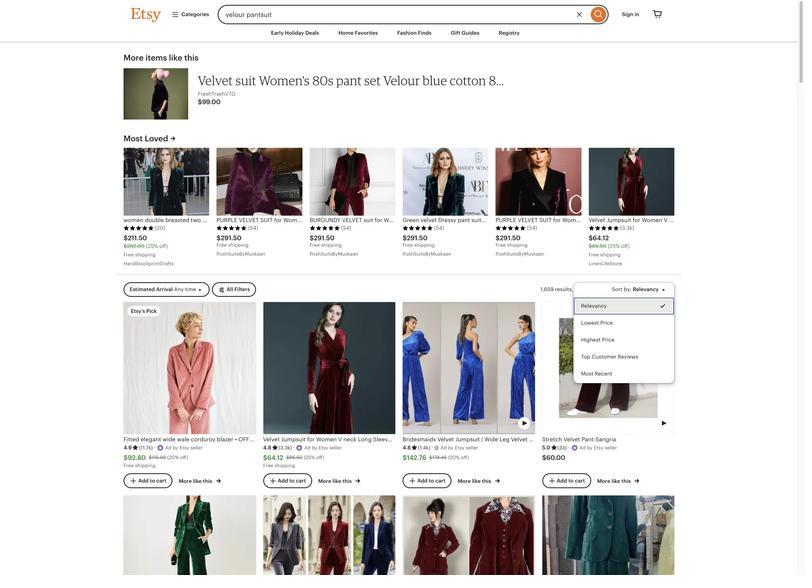 Task type: describe. For each thing, give the bounding box(es) containing it.
$ 92.80 $ 115.99 (20% off) free shipping
[[124, 454, 188, 469]]

b for 142.76
[[448, 445, 451, 451]]

99.00
[[202, 98, 221, 106]]

291.50 for green velvet dressy pant suits for women wedding guest/women formal suit/custom business/prom 2 piece suits for women and girls image
[[407, 234, 428, 242]]

4.9
[[124, 445, 132, 451]]

4.8 for 64.12
[[263, 445, 271, 451]]

4 add to cart from the left
[[557, 478, 585, 484]]

finds
[[418, 30, 432, 36]]

178.45
[[432, 455, 447, 461]]

free inside $ 64.12 $ 85.50 (25% off) free shipping linenlifestore
[[589, 252, 599, 258]]

like for 92.80
[[193, 478, 202, 484]]

velvet
[[564, 436, 580, 443]]

blazer
[[217, 436, 233, 443]]

items
[[146, 53, 167, 62]]

price for highest price
[[602, 337, 615, 343]]

elegant
[[141, 436, 161, 443]]

arrival
[[156, 287, 173, 293]]

1 vertical spatial (3.3k)
[[279, 445, 292, 451]]

early holiday deals
[[271, 30, 319, 36]]

fitted elegant wide wale corduroy blazer • offon clothing
[[124, 436, 283, 443]]

all filters
[[227, 287, 250, 293]]

· for 142.76
[[432, 445, 433, 451]]

highest
[[581, 337, 601, 343]]

$ inside the $ 142.76 $ 178.45 (20% off)
[[429, 455, 432, 461]]

$ 291.50 free shipping poshsuitsbymuskaan for 5 out of 5 stars image for green velvet dressy pant suits for women wedding guest/women formal suit/custom business/prom 2 piece suits for women and girls image
[[403, 234, 451, 257]]

add for 64.12
[[278, 478, 288, 484]]

cart for 142.76
[[435, 478, 446, 484]]

most for most recent
[[581, 371, 594, 377]]

stretch velvet pant-sangria
[[542, 436, 616, 443]]

291.50 for purple velvet suit for women/ women pant suit/womens suit/women pant suit/business suit women/women tailored suit/womens coats suit set/ image
[[221, 234, 242, 242]]

price for lowest price
[[600, 320, 613, 326]]

•
[[235, 436, 237, 443]]

seller for 64.12
[[330, 445, 342, 451]]

any
[[174, 287, 184, 293]]

0 vertical spatial (3.3k)
[[620, 225, 634, 231]]

vintage 1970s burgundy velvet 3-piece pant suit by one main place - xs image
[[403, 496, 535, 575]]

$ 291.50 free shipping poshsuitsbymuskaan for 5 out of 5 stars image corresponding to purple velvet suit for women/ women pant suit/womens suit/women pant suit/business suit women/women tailored suit/womens coats suit set/ image
[[217, 234, 265, 257]]

(25% for 211.50
[[146, 243, 158, 249]]

5 out of 5 stars image for green velvet dressy pant suits for women wedding guest/women formal suit/custom business/prom 2 piece suits for women and girls image
[[403, 225, 433, 231]]

handblockprintcrafts
[[124, 261, 174, 267]]

velvet jumpsuit for women v neck long sleeves velvet romper wide leg jumpsuit fall winter jumpsuit with belt overalls plus size clothing r58 image for (3.3k)
[[589, 148, 675, 216]]

b for 92.80
[[173, 445, 176, 451]]

to for 92.80
[[150, 478, 155, 484]]

4 y from the left
[[590, 445, 593, 451]]

off) for $ 64.12 $ 85.50 (25% off) free shipping
[[316, 455, 324, 461]]

cart for 64.12
[[296, 478, 306, 484]]

burgundy velvet suit for women/ girl pant suit/womens tuxedo /women pant suit/business suit women/women tailored suit/womens coats suit set/ image
[[310, 148, 395, 216]]

Search for anything text field
[[218, 5, 589, 24]]

banner containing categories
[[116, 0, 682, 24]]

$ 64.12 $ 85.50 (25% off) free shipping
[[263, 454, 324, 469]]

92.80
[[128, 454, 146, 462]]

5 out of 5 stars image for purple velvet suit for women/ women pant suit/womens tuxedo /women pant suit/business suit women/women tailored suit/womens coats suit set/ image
[[496, 225, 526, 231]]

more like this link for 92.80
[[179, 477, 221, 485]]

4 add from the left
[[557, 478, 567, 484]]

by:
[[624, 286, 632, 293]]

to for 142.76
[[429, 478, 434, 484]]

poshsuitsbymuskaan for the burgundy velvet suit for women/ girl pant suit/womens tuxedo /women pant suit/business suit women/women tailored suit/womens coats suit set/ image 5 out of 5 stars image
[[310, 251, 358, 257]]

1 horizontal spatial relevancy
[[633, 286, 659, 293]]

early
[[271, 30, 284, 36]]

wide
[[163, 436, 176, 443]]

bridesmaids velvet jumpsuit | wide leg velvet jumpsuit | bridesmaid elegant wrap jumpsuit | royal blue one shoulder jumpsuit image
[[403, 302, 535, 434]]

clothing
[[260, 436, 283, 443]]

more like this link for 142.76
[[458, 477, 500, 485]]

add for 142.76
[[417, 478, 428, 484]]

silver gray/ red/ blue velvet pantsuit, designer woman suit jacket + pants slim cut deluxe for smart casual/ formal/ party event/ gift image
[[263, 496, 395, 575]]

(33)
[[558, 445, 567, 451]]

6 5 out of 5 stars image from the left
[[589, 225, 619, 231]]

green velvet 1970s 'montgomery ward' bell bottom suit image
[[542, 496, 675, 575]]

relevancy link
[[574, 298, 674, 315]]

add to cart for 142.76
[[417, 478, 446, 484]]

60.00
[[546, 454, 565, 462]]

pick
[[146, 308, 157, 314]]

(1.4k)
[[418, 445, 430, 451]]

$ 60.00
[[542, 454, 565, 462]]

holiday
[[285, 30, 304, 36]]

$ 64.12 $ 85.50 (25% off) free shipping linenlifestore
[[589, 234, 630, 267]]

ads
[[586, 286, 596, 292]]

women's velvet 2 piece suit office lady business blazer&pants double breasted wedding image
[[124, 496, 256, 575]]

product video element for $ 60.00
[[542, 302, 675, 434]]

home favorites link
[[333, 26, 384, 40]]

categories
[[181, 11, 209, 17]]

fashion finds link
[[391, 26, 438, 40]]

seller for 142.76
[[466, 445, 478, 451]]

(25% inside $ 64.12 $ 85.50 (25% off) free shipping
[[304, 455, 315, 461]]

fashion finds
[[397, 30, 432, 36]]

off) for $ 211.50 $ 282.00 (25% off) free shipping handblockprintcrafts
[[159, 243, 168, 249]]

y for 64.12
[[315, 445, 317, 451]]

(20)
[[155, 225, 165, 231]]

4 d from the left
[[583, 445, 586, 451]]

green velvet dressy pant suits for women wedding guest/women formal suit/custom business/prom 2 piece suits for women and girls image
[[403, 148, 489, 216]]

· for 64.12
[[293, 445, 295, 451]]

recent
[[595, 371, 613, 377]]

sign in button
[[616, 7, 646, 22]]

4.8 for 142.76
[[403, 445, 411, 451]]

4 b from the left
[[587, 445, 590, 451]]

$ 142.76 $ 178.45 (20% off)
[[403, 454, 469, 462]]

offon
[[238, 436, 258, 443]]

free inside $ 211.50 $ 282.00 (25% off) free shipping handblockprintcrafts
[[124, 252, 134, 258]]

shipping inside $ 92.80 $ 115.99 (20% off) free shipping
[[135, 463, 156, 469]]

b for 64.12
[[312, 445, 315, 451]]

freshtrashvtg
[[198, 91, 236, 97]]

freshtrashvtg $ 99.00
[[198, 91, 236, 106]]

most for most loved
[[124, 134, 143, 143]]

211.50
[[128, 234, 147, 242]]

sign in
[[622, 11, 639, 17]]

top
[[581, 354, 591, 360]]

velvet suit women's 80s pant set velour blue cotton 80s sport suit pajamas style set velour pantsuit blue velvet pantsuit athletic suit image
[[124, 68, 188, 120]]

fashion
[[397, 30, 417, 36]]

5 out of 5 stars image for the burgundy velvet suit for women/ girl pant suit/womens tuxedo /women pant suit/business suit women/women tailored suit/womens coats suit set/ image
[[310, 225, 340, 231]]

add to cart for 64.12
[[278, 478, 306, 484]]

purple velvet suit for women/ women pant suit/womens suit/women pant suit/business suit women/women tailored suit/womens coats suit set/ image
[[217, 148, 302, 216]]

stretch velvet pant-sangria image
[[542, 302, 675, 434]]

more items like this
[[124, 53, 198, 62]]

registry link
[[493, 26, 526, 40]]

(54) for green velvet dressy pant suits for women wedding guest/women formal suit/custom business/prom 2 piece suits for women and girls image
[[434, 225, 444, 231]]

free inside $ 92.80 $ 115.99 (20% off) free shipping
[[124, 463, 134, 469]]

4 to from the left
[[569, 478, 574, 484]]

to for 64.12
[[289, 478, 295, 484]]

customer
[[592, 354, 617, 360]]

filters
[[234, 287, 250, 293]]

fitted
[[124, 436, 139, 443]]

1,659
[[541, 286, 554, 292]]

seller for 92.80
[[190, 445, 203, 451]]

$ 211.50 $ 282.00 (25% off) free shipping handblockprintcrafts
[[124, 234, 174, 267]]

gift
[[451, 30, 460, 36]]

291.50 for purple velvet suit for women/ women pant suit/womens tuxedo /women pant suit/business suit women/women tailored suit/womens coats suit set/ image
[[500, 234, 521, 242]]

(54) for purple velvet suit for women/ women pant suit/womens tuxedo /women pant suit/business suit women/women tailored suit/womens coats suit set/ image
[[527, 225, 537, 231]]

etsy for 64.12
[[319, 445, 328, 451]]

a d b y etsy seller for 92.80
[[165, 445, 203, 451]]

282.00
[[127, 243, 145, 249]]

etsy for 142.76
[[455, 445, 465, 451]]

early holiday deals link
[[265, 26, 325, 40]]

y for 92.80
[[176, 445, 178, 451]]

reviews
[[618, 354, 638, 360]]

all
[[227, 287, 233, 293]]

most loved
[[124, 134, 168, 143]]

lowest price
[[581, 320, 613, 326]]

in
[[635, 11, 639, 17]]

sign
[[622, 11, 634, 17]]



Task type: locate. For each thing, give the bounding box(es) containing it.
4 seller from the left
[[605, 445, 617, 451]]

etsy down sangria at the right bottom of the page
[[594, 445, 603, 451]]

2 etsy from the left
[[319, 445, 328, 451]]

(54) for purple velvet suit for women/ women pant suit/womens suit/women pant suit/business suit women/women tailored suit/womens coats suit set/ image
[[248, 225, 258, 231]]

highest price link
[[574, 332, 674, 349]]

most left 'recent'
[[581, 371, 594, 377]]

product video element for $ 142.76 $ 178.45 (20% off)
[[403, 302, 535, 434]]

y up the $ 142.76 $ 178.45 (20% off)
[[451, 445, 454, 451]]

relevancy down 'ads'
[[581, 303, 607, 309]]

price right lowest
[[600, 320, 613, 326]]

linenlifestore
[[589, 261, 622, 267]]

b down wide
[[173, 445, 176, 451]]

top customer reviews link
[[574, 349, 674, 366]]

(11.7k)
[[139, 445, 153, 451]]

a d b y etsy seller
[[165, 445, 203, 451], [304, 445, 342, 451], [441, 445, 478, 451], [580, 445, 617, 451]]

1 product video element from the left
[[403, 302, 535, 434]]

4 $ 291.50 free shipping poshsuitsbymuskaan from the left
[[496, 234, 544, 257]]

64.12 inside $ 64.12 $ 85.50 (25% off) free shipping linenlifestore
[[593, 234, 609, 242]]

3 more like this link from the left
[[458, 477, 500, 485]]

add to cart button for 92.80
[[124, 474, 172, 488]]

(20% inside the $ 142.76 $ 178.45 (20% off)
[[448, 455, 460, 461]]

estimated arrival any time
[[130, 287, 196, 293]]

2 d from the left
[[308, 445, 311, 451]]

1 vertical spatial relevancy
[[581, 303, 607, 309]]

1 d from the left
[[168, 445, 172, 451]]

d up $ 64.12 $ 85.50 (25% off) free shipping
[[308, 445, 311, 451]]

0 vertical spatial 64.12
[[593, 234, 609, 242]]

1 vertical spatial 85.50
[[289, 455, 303, 461]]

a
[[165, 445, 169, 451], [304, 445, 308, 451], [441, 445, 444, 451], [580, 445, 583, 451]]

relevancy right by:
[[633, 286, 659, 293]]

d up the 178.45
[[444, 445, 447, 451]]

3 a d b y etsy seller from the left
[[441, 445, 478, 451]]

2 a d b y etsy seller from the left
[[304, 445, 342, 451]]

off) inside $ 64.12 $ 85.50 (25% off) free shipping
[[316, 455, 324, 461]]

0 vertical spatial price
[[600, 320, 613, 326]]

a up the 178.45
[[441, 445, 444, 451]]

0 horizontal spatial 4.8
[[263, 445, 271, 451]]

banner
[[116, 0, 682, 24]]

4 cart from the left
[[575, 478, 585, 484]]

most left loved
[[124, 134, 143, 143]]

5 5 out of 5 stars image from the left
[[496, 225, 526, 231]]

2 y from the left
[[315, 445, 317, 451]]

this for 92.80
[[203, 478, 212, 484]]

3 add to cart from the left
[[417, 478, 446, 484]]

more like this
[[179, 478, 214, 484], [318, 478, 353, 484], [458, 478, 493, 484], [597, 478, 632, 484]]

4 5 out of 5 stars image from the left
[[403, 225, 433, 231]]

home favorites
[[339, 30, 378, 36]]

3 to from the left
[[429, 478, 434, 484]]

3 · from the left
[[432, 445, 433, 451]]

a d b y etsy seller down sangria at the right bottom of the page
[[580, 445, 617, 451]]

like for 64.12
[[333, 478, 341, 484]]

4 291.50 from the left
[[500, 234, 521, 242]]

3 d from the left
[[444, 445, 447, 451]]

etsy
[[180, 445, 189, 451], [319, 445, 328, 451], [455, 445, 465, 451], [594, 445, 603, 451]]

64.12
[[593, 234, 609, 242], [267, 454, 283, 462]]

3 5 out of 5 stars image from the left
[[310, 225, 340, 231]]

0 horizontal spatial (3.3k)
[[279, 445, 292, 451]]

add down $ 64.12 $ 85.50 (25% off) free shipping
[[278, 478, 288, 484]]

off) for $ 92.80 $ 115.99 (20% off) free shipping
[[180, 455, 188, 461]]

more like this for 92.80
[[179, 478, 214, 484]]

stretch
[[542, 436, 562, 443]]

add to cart button for 64.12
[[263, 474, 312, 488]]

1 horizontal spatial product video element
[[542, 302, 675, 434]]

purple velvet suit for women/ women pant suit/womens tuxedo /women pant suit/business suit women/women tailored suit/womens coats suit set/ image
[[496, 148, 582, 216]]

0 horizontal spatial product video element
[[403, 302, 535, 434]]

(25% inside $ 211.50 $ 282.00 (25% off) free shipping handblockprintcrafts
[[146, 243, 158, 249]]

guides
[[462, 30, 480, 36]]

like for 142.76
[[472, 478, 481, 484]]

product video element
[[403, 302, 535, 434], [542, 302, 675, 434]]

4 add to cart button from the left
[[542, 474, 591, 488]]

2 product video element from the left
[[542, 302, 675, 434]]

time
[[185, 287, 196, 293]]

results,
[[555, 286, 573, 292]]

more like this for 142.76
[[458, 478, 493, 484]]

4 more like this link from the left
[[597, 477, 640, 485]]

y for 142.76
[[451, 445, 454, 451]]

· for 92.80
[[154, 445, 156, 451]]

registry
[[499, 30, 520, 36]]

cart for 92.80
[[156, 478, 166, 484]]

add to cart button down $ 64.12 $ 85.50 (25% off) free shipping
[[263, 474, 312, 488]]

(3.3k) up $ 64.12 $ 85.50 (25% off) free shipping linenlifestore
[[620, 225, 634, 231]]

this for 142.76
[[482, 478, 491, 484]]

1 (20% from the left
[[167, 455, 179, 461]]

a d b y etsy seller up $ 64.12 $ 85.50 (25% off) free shipping
[[304, 445, 342, 451]]

with
[[574, 286, 585, 292]]

most
[[124, 134, 143, 143], [581, 371, 594, 377]]

0 vertical spatial relevancy
[[633, 286, 659, 293]]

all filters button
[[212, 283, 256, 297]]

add to cart down 60.00
[[557, 478, 585, 484]]

4.8 down clothing
[[263, 445, 271, 451]]

3 etsy from the left
[[455, 445, 465, 451]]

1 y from the left
[[176, 445, 178, 451]]

a for 92.80
[[165, 445, 169, 451]]

2 add to cart from the left
[[278, 478, 306, 484]]

etsy's pick
[[131, 308, 157, 314]]

women double breasted two piece suit in velvet in emerald green /emerald green/two piece suit/top/womens suit/women's suit set/wedding suit. image
[[124, 148, 209, 216]]

pant-
[[582, 436, 596, 443]]

1 add to cart button from the left
[[124, 474, 172, 488]]

1 vertical spatial price
[[602, 337, 615, 343]]

add down $ 92.80 $ 115.99 (20% off) free shipping at left bottom
[[138, 478, 149, 484]]

1 cart from the left
[[156, 478, 166, 484]]

85.50 inside $ 64.12 $ 85.50 (25% off) free shipping linenlifestore
[[592, 243, 607, 249]]

b up the $ 142.76 $ 178.45 (20% off)
[[448, 445, 451, 451]]

add for 92.80
[[138, 478, 149, 484]]

add to cart button down 60.00
[[542, 474, 591, 488]]

shipping
[[228, 243, 249, 248], [321, 243, 342, 248], [414, 243, 435, 248], [507, 243, 528, 248], [135, 252, 156, 258], [600, 252, 621, 258], [135, 463, 156, 469], [275, 463, 295, 469]]

relevancy inside menu
[[581, 303, 607, 309]]

categories button
[[166, 7, 215, 22]]

off) inside the $ 142.76 $ 178.45 (20% off)
[[461, 455, 469, 461]]

this
[[184, 53, 198, 62], [203, 478, 212, 484], [343, 478, 352, 484], [482, 478, 491, 484], [622, 478, 631, 484]]

sort by: relevancy
[[612, 286, 659, 293]]

poshsuitsbymuskaan for 5 out of 5 stars image for green velvet dressy pant suits for women wedding guest/women formal suit/custom business/prom 2 piece suits for women and girls image
[[403, 251, 451, 257]]

3 y from the left
[[451, 445, 454, 451]]

most recent
[[581, 371, 613, 377]]

(20% inside $ 92.80 $ 115.99 (20% off) free shipping
[[167, 455, 179, 461]]

add to cart down the $ 142.76 $ 178.45 (20% off)
[[417, 478, 446, 484]]

more for 142.76
[[458, 478, 471, 484]]

2 add to cart button from the left
[[263, 474, 312, 488]]

2 (54) from the left
[[341, 225, 351, 231]]

(54) for the burgundy velvet suit for women/ girl pant suit/womens tuxedo /women pant suit/business suit women/women tailored suit/womens coats suit set/ image
[[341, 225, 351, 231]]

etsy up $ 64.12 $ 85.50 (25% off) free shipping
[[319, 445, 328, 451]]

2 more like this link from the left
[[318, 477, 360, 485]]

4 a from the left
[[580, 445, 583, 451]]

deals
[[305, 30, 319, 36]]

a d b y etsy seller down wale
[[165, 445, 203, 451]]

2 · from the left
[[293, 445, 295, 451]]

2 cart from the left
[[296, 478, 306, 484]]

add to cart button for 142.76
[[403, 474, 452, 488]]

(25% for 64.12
[[608, 243, 620, 249]]

1 horizontal spatial most
[[581, 371, 594, 377]]

3 seller from the left
[[466, 445, 478, 451]]

add to cart button down the $ 142.76 $ 178.45 (20% off)
[[403, 474, 452, 488]]

1 horizontal spatial 4.8
[[403, 445, 411, 451]]

a d b y etsy seller for 64.12
[[304, 445, 342, 451]]

2 a from the left
[[304, 445, 308, 451]]

3 add from the left
[[417, 478, 428, 484]]

1 horizontal spatial (20%
[[448, 455, 460, 461]]

price
[[600, 320, 613, 326], [602, 337, 615, 343]]

menu bar
[[116, 24, 682, 42]]

lowest price link
[[574, 315, 674, 332]]

4 poshsuitsbymuskaan from the left
[[496, 251, 544, 257]]

favorites
[[355, 30, 378, 36]]

0 horizontal spatial velvet jumpsuit for women v neck long sleeves velvet romper wide leg jumpsuit fall winter jumpsuit with belt overalls plus size clothing r58 image
[[263, 302, 395, 434]]

2 horizontal spatial (25%
[[608, 243, 620, 249]]

64.12 up linenlifestore
[[593, 234, 609, 242]]

more like this link
[[179, 477, 221, 485], [318, 477, 360, 485], [458, 477, 500, 485], [597, 477, 640, 485]]

2 (20% from the left
[[448, 455, 460, 461]]

gift guides
[[451, 30, 480, 36]]

gift guides link
[[445, 26, 486, 40]]

to
[[150, 478, 155, 484], [289, 478, 295, 484], [429, 478, 434, 484], [569, 478, 574, 484]]

price up top customer reviews
[[602, 337, 615, 343]]

y
[[176, 445, 178, 451], [315, 445, 317, 451], [451, 445, 454, 451], [590, 445, 593, 451]]

1 horizontal spatial velvet jumpsuit for women v neck long sleeves velvet romper wide leg jumpsuit fall winter jumpsuit with belt overalls plus size clothing r58 image
[[589, 148, 675, 216]]

(20% right the 178.45
[[448, 455, 460, 461]]

4 more like this from the left
[[597, 478, 632, 484]]

2 5 out of 5 stars image from the left
[[217, 225, 247, 231]]

5 out of 5 stars image
[[124, 225, 154, 231], [217, 225, 247, 231], [310, 225, 340, 231], [403, 225, 433, 231], [496, 225, 526, 231], [589, 225, 619, 231]]

most inside menu
[[581, 371, 594, 377]]

1 vertical spatial most
[[581, 371, 594, 377]]

142.76
[[407, 454, 426, 462]]

top customer reviews
[[581, 354, 638, 360]]

291.50 for the burgundy velvet suit for women/ girl pant suit/womens tuxedo /women pant suit/business suit women/women tailored suit/womens coats suit set/ image
[[314, 234, 335, 242]]

0 horizontal spatial (20%
[[167, 455, 179, 461]]

2 to from the left
[[289, 478, 295, 484]]

· right (1.4k)
[[432, 445, 433, 451]]

·
[[154, 445, 156, 451], [293, 445, 295, 451], [432, 445, 433, 451], [568, 445, 570, 451]]

64.12 for $ 64.12 $ 85.50 (25% off) free shipping linenlifestore
[[593, 234, 609, 242]]

1 poshsuitsbymuskaan from the left
[[217, 251, 265, 257]]

3 $ 291.50 free shipping poshsuitsbymuskaan from the left
[[403, 234, 451, 257]]

1 vertical spatial 64.12
[[267, 454, 283, 462]]

$
[[198, 98, 202, 106], [124, 234, 128, 242], [217, 234, 221, 242], [310, 234, 314, 242], [403, 234, 407, 242], [496, 234, 500, 242], [589, 234, 593, 242], [124, 243, 127, 249], [589, 243, 592, 249], [124, 454, 128, 462], [263, 454, 267, 462], [403, 454, 407, 462], [542, 454, 546, 462], [149, 455, 152, 461], [286, 455, 289, 461], [429, 455, 432, 461]]

2 seller from the left
[[330, 445, 342, 451]]

shipping inside $ 211.50 $ 282.00 (25% off) free shipping handblockprintcrafts
[[135, 252, 156, 258]]

85.50 for $ 64.12 $ 85.50 (25% off) free shipping
[[289, 455, 303, 461]]

4 etsy from the left
[[594, 445, 603, 451]]

(20% for 142.76
[[448, 455, 460, 461]]

2 more like this from the left
[[318, 478, 353, 484]]

sort
[[612, 286, 623, 293]]

$ 291.50 free shipping poshsuitsbymuskaan for the burgundy velvet suit for women/ girl pant suit/womens tuxedo /women pant suit/business suit women/women tailored suit/womens coats suit set/ image 5 out of 5 stars image
[[310, 234, 358, 257]]

d for 92.80
[[168, 445, 172, 451]]

4 · from the left
[[568, 445, 570, 451]]

4 (54) from the left
[[527, 225, 537, 231]]

a up $ 64.12 $ 85.50 (25% off) free shipping
[[304, 445, 308, 451]]

1 b from the left
[[173, 445, 176, 451]]

corduroy
[[191, 436, 215, 443]]

1 horizontal spatial 85.50
[[592, 243, 607, 249]]

a d b y etsy seller for 142.76
[[441, 445, 478, 451]]

add
[[138, 478, 149, 484], [278, 478, 288, 484], [417, 478, 428, 484], [557, 478, 567, 484]]

poshsuitsbymuskaan for 5 out of 5 stars image related to purple velvet suit for women/ women pant suit/womens tuxedo /women pant suit/business suit women/women tailored suit/womens coats suit set/ image
[[496, 251, 544, 257]]

a for 64.12
[[304, 445, 308, 451]]

1 add to cart from the left
[[138, 478, 166, 484]]

etsy down wale
[[180, 445, 189, 451]]

velvet jumpsuit for women v neck long sleeves velvet romper wide leg jumpsuit fall winter jumpsuit with belt overalls plus size clothing r58 image for ·
[[263, 302, 395, 434]]

1 more like this link from the left
[[179, 477, 221, 485]]

1 · from the left
[[154, 445, 156, 451]]

0 horizontal spatial most
[[124, 134, 143, 143]]

menu bar containing early holiday deals
[[116, 24, 682, 42]]

4 a d b y etsy seller from the left
[[580, 445, 617, 451]]

add to cart button
[[124, 474, 172, 488], [263, 474, 312, 488], [403, 474, 452, 488], [542, 474, 591, 488]]

more like this for 64.12
[[318, 478, 353, 484]]

1 vertical spatial velvet jumpsuit for women v neck long sleeves velvet romper wide leg jumpsuit fall winter jumpsuit with belt overalls plus size clothing r58 image
[[263, 302, 395, 434]]

5 out of 5 stars image for purple velvet suit for women/ women pant suit/womens suit/women pant suit/business suit women/women tailored suit/womens coats suit set/ image
[[217, 225, 247, 231]]

home
[[339, 30, 354, 36]]

3 291.50 from the left
[[407, 234, 428, 242]]

2 poshsuitsbymuskaan from the left
[[310, 251, 358, 257]]

64.12 down clothing
[[267, 454, 283, 462]]

85.50 inside $ 64.12 $ 85.50 (25% off) free shipping
[[289, 455, 303, 461]]

1 horizontal spatial 64.12
[[593, 234, 609, 242]]

0 vertical spatial velvet jumpsuit for women v neck long sleeves velvet romper wide leg jumpsuit fall winter jumpsuit with belt overalls plus size clothing r58 image
[[589, 148, 675, 216]]

1 291.50 from the left
[[221, 234, 242, 242]]

2 add from the left
[[278, 478, 288, 484]]

0 vertical spatial 85.50
[[592, 243, 607, 249]]

(20% for 92.80
[[167, 455, 179, 461]]

· right (33)
[[568, 445, 570, 451]]

y up $ 64.12 $ 85.50 (25% off) free shipping
[[315, 445, 317, 451]]

most recent link
[[574, 366, 674, 383]]

1 4.8 from the left
[[263, 445, 271, 451]]

0 horizontal spatial 64.12
[[267, 454, 283, 462]]

etsy up the $ 142.76 $ 178.45 (20% off)
[[455, 445, 465, 451]]

(3.3k) up $ 64.12 $ 85.50 (25% off) free shipping
[[279, 445, 292, 451]]

more like this link for 64.12
[[318, 477, 360, 485]]

5 out of 5 stars image for women double breasted two piece suit in velvet in emerald green /emerald green/two piece suit/top/womens suit/women's suit set/wedding suit. image on the top left of the page
[[124, 225, 154, 231]]

3 cart from the left
[[435, 478, 446, 484]]

3 more like this from the left
[[458, 478, 493, 484]]

(54)
[[248, 225, 258, 231], [341, 225, 351, 231], [434, 225, 444, 231], [527, 225, 537, 231]]

1 a d b y etsy seller from the left
[[165, 445, 203, 451]]

menu
[[574, 282, 675, 383]]

d for 142.76
[[444, 445, 447, 451]]

0 horizontal spatial (25%
[[146, 243, 158, 249]]

b up $ 64.12 $ 85.50 (25% off) free shipping
[[312, 445, 315, 451]]

velvet jumpsuit for women v neck long sleeves velvet romper wide leg jumpsuit fall winter jumpsuit with belt overalls plus size clothing r58 image
[[589, 148, 675, 216], [263, 302, 395, 434]]

free
[[217, 243, 227, 248], [310, 243, 320, 248], [403, 243, 413, 248], [496, 243, 506, 248], [124, 252, 134, 258], [589, 252, 599, 258], [124, 463, 134, 469], [263, 463, 273, 469]]

add to cart down $ 64.12 $ 85.50 (25% off) free shipping
[[278, 478, 306, 484]]

1 horizontal spatial (3.3k)
[[620, 225, 634, 231]]

most loved link
[[124, 133, 177, 144]]

$ 291.50 free shipping poshsuitsbymuskaan for 5 out of 5 stars image related to purple velvet suit for women/ women pant suit/womens tuxedo /women pant suit/business suit women/women tailored suit/womens coats suit set/ image
[[496, 234, 544, 257]]

y down pant-
[[590, 445, 593, 451]]

0 horizontal spatial relevancy
[[581, 303, 607, 309]]

sangria
[[596, 436, 616, 443]]

more
[[124, 53, 144, 62], [179, 478, 192, 484], [318, 478, 331, 484], [458, 478, 471, 484], [597, 478, 611, 484]]

(3.3k)
[[620, 225, 634, 231], [279, 445, 292, 451]]

lowest
[[581, 320, 599, 326]]

free inside $ 64.12 $ 85.50 (25% off) free shipping
[[263, 463, 273, 469]]

loved
[[145, 134, 168, 143]]

1 more like this from the left
[[179, 478, 214, 484]]

None search field
[[218, 5, 609, 24]]

3 (54) from the left
[[434, 225, 444, 231]]

(25% inside $ 64.12 $ 85.50 (25% off) free shipping linenlifestore
[[608, 243, 620, 249]]

d down wide
[[168, 445, 172, 451]]

y down wale
[[176, 445, 178, 451]]

add to cart for 92.80
[[138, 478, 166, 484]]

add down 60.00
[[557, 478, 567, 484]]

off) inside $ 211.50 $ 282.00 (25% off) free shipping handblockprintcrafts
[[159, 243, 168, 249]]

fitted elegant wide wale corduroy blazer • offon clothing image
[[124, 302, 256, 434]]

2 $ 291.50 free shipping poshsuitsbymuskaan from the left
[[310, 234, 358, 257]]

1 to from the left
[[150, 478, 155, 484]]

off) for $ 64.12 $ 85.50 (25% off) free shipping linenlifestore
[[621, 243, 630, 249]]

1 horizontal spatial (25%
[[304, 455, 315, 461]]

a down stretch velvet pant-sangria
[[580, 445, 583, 451]]

poshsuitsbymuskaan for 5 out of 5 stars image corresponding to purple velvet suit for women/ women pant suit/womens suit/women pant suit/business suit women/women tailored suit/womens coats suit set/ image
[[217, 251, 265, 257]]

3 poshsuitsbymuskaan from the left
[[403, 251, 451, 257]]

d down pant-
[[583, 445, 586, 451]]

0 vertical spatial most
[[124, 134, 143, 143]]

shipping inside $ 64.12 $ 85.50 (25% off) free shipping linenlifestore
[[600, 252, 621, 258]]

1,659 results, with ads
[[541, 286, 596, 292]]

menu containing relevancy
[[574, 282, 675, 383]]

cart
[[156, 478, 166, 484], [296, 478, 306, 484], [435, 478, 446, 484], [575, 478, 585, 484]]

highest price
[[581, 337, 615, 343]]

b
[[173, 445, 176, 451], [312, 445, 315, 451], [448, 445, 451, 451], [587, 445, 590, 451]]

1 5 out of 5 stars image from the left
[[124, 225, 154, 231]]

1 add from the left
[[138, 478, 149, 484]]

this for 64.12
[[343, 478, 352, 484]]

estimated
[[130, 287, 155, 293]]

$ 291.50 free shipping poshsuitsbymuskaan
[[217, 234, 265, 257], [310, 234, 358, 257], [403, 234, 451, 257], [496, 234, 544, 257]]

more for 64.12
[[318, 478, 331, 484]]

3 b from the left
[[448, 445, 451, 451]]

off) inside $ 64.12 $ 85.50 (25% off) free shipping linenlifestore
[[621, 243, 630, 249]]

add down 142.76
[[417, 478, 428, 484]]

85.50 for $ 64.12 $ 85.50 (25% off) free shipping linenlifestore
[[592, 243, 607, 249]]

1 seller from the left
[[190, 445, 203, 451]]

$ inside freshtrashvtg $ 99.00
[[198, 98, 202, 106]]

etsy's
[[131, 308, 145, 314]]

more for 92.80
[[179, 478, 192, 484]]

a d b y etsy seller up the 178.45
[[441, 445, 478, 451]]

like
[[169, 53, 182, 62], [193, 478, 202, 484], [333, 478, 341, 484], [472, 478, 481, 484], [612, 478, 620, 484]]

· up $ 64.12 $ 85.50 (25% off) free shipping
[[293, 445, 295, 451]]

5.0
[[542, 445, 550, 451]]

a for 142.76
[[441, 445, 444, 451]]

b down pant-
[[587, 445, 590, 451]]

etsy for 92.80
[[180, 445, 189, 451]]

1 etsy from the left
[[180, 445, 189, 451]]

d for 64.12
[[308, 445, 311, 451]]

add to cart button down $ 92.80 $ 115.99 (20% off) free shipping at left bottom
[[124, 474, 172, 488]]

off) inside $ 92.80 $ 115.99 (20% off) free shipping
[[180, 455, 188, 461]]

(20% right "115.99"
[[167, 455, 179, 461]]

3 add to cart button from the left
[[403, 474, 452, 488]]

1 (54) from the left
[[248, 225, 258, 231]]

4.8 up 142.76
[[403, 445, 411, 451]]

3 a from the left
[[441, 445, 444, 451]]

2 b from the left
[[312, 445, 315, 451]]

0 horizontal spatial 85.50
[[289, 455, 303, 461]]

add to cart down $ 92.80 $ 115.99 (20% off) free shipping at left bottom
[[138, 478, 166, 484]]

1 $ 291.50 free shipping poshsuitsbymuskaan from the left
[[217, 234, 265, 257]]

64.12 inside $ 64.12 $ 85.50 (25% off) free shipping
[[267, 454, 283, 462]]

a down wide
[[165, 445, 169, 451]]

2 4.8 from the left
[[403, 445, 411, 451]]

off) for $ 142.76 $ 178.45 (20% off)
[[461, 455, 469, 461]]

· right (11.7k)
[[154, 445, 156, 451]]

relevancy
[[633, 286, 659, 293], [581, 303, 607, 309]]

1 a from the left
[[165, 445, 169, 451]]

115.99
[[152, 455, 166, 461]]

shipping inside $ 64.12 $ 85.50 (25% off) free shipping
[[275, 463, 295, 469]]

2 291.50 from the left
[[314, 234, 335, 242]]

64.12 for $ 64.12 $ 85.50 (25% off) free shipping
[[267, 454, 283, 462]]



Task type: vqa. For each thing, say whether or not it's contained in the screenshot.
46.65
no



